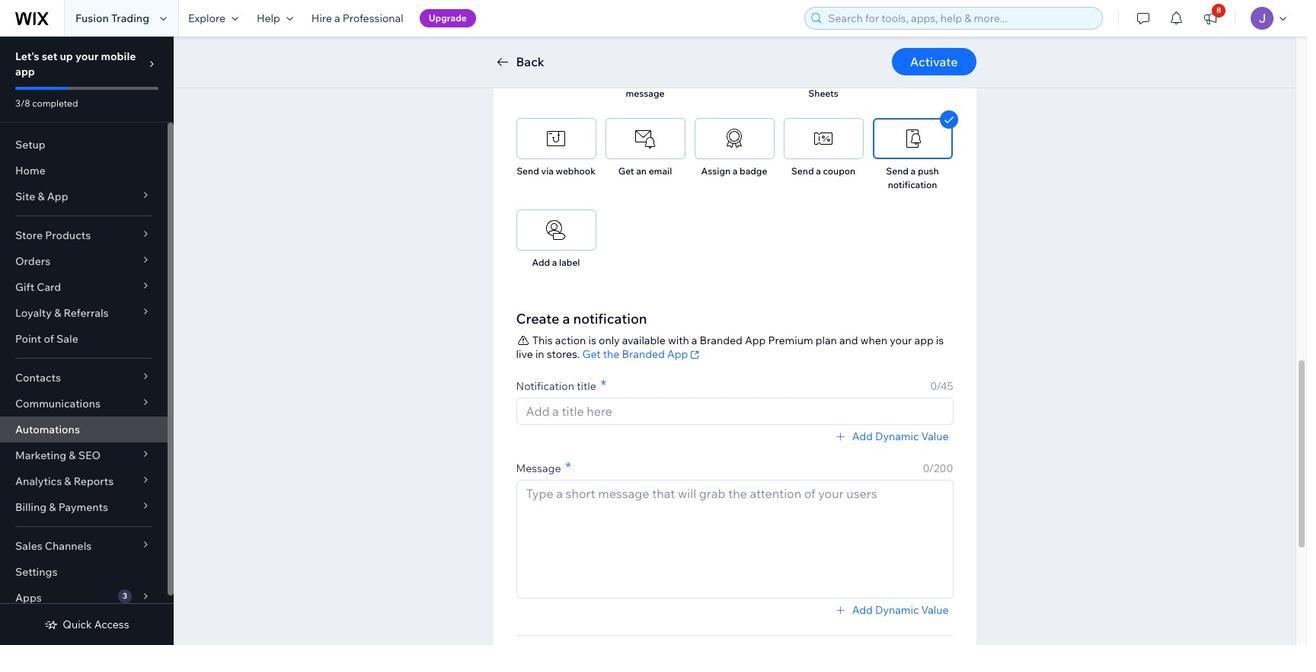 Task type: describe. For each thing, give the bounding box(es) containing it.
site
[[15, 190, 35, 203]]

webhook
[[556, 165, 596, 177]]

automations
[[15, 423, 80, 436]]

category image up send via webhook
[[545, 127, 567, 150]]

analytics & reports button
[[0, 468, 168, 494]]

sale
[[56, 332, 78, 346]]

send for send a push notification
[[886, 165, 909, 177]]

products
[[45, 228, 91, 242]]

quick access
[[63, 618, 129, 631]]

a for push
[[911, 165, 916, 177]]

professional
[[343, 11, 403, 25]]

send an email
[[526, 74, 586, 85]]

in
[[535, 347, 544, 361]]

sheets
[[808, 88, 838, 99]]

branded inside "link"
[[622, 347, 665, 361]]

seo
[[78, 449, 101, 462]]

category image up chat
[[634, 36, 657, 59]]

orders
[[15, 254, 50, 268]]

google
[[824, 74, 856, 85]]

category image right back
[[545, 36, 567, 59]]

sidebar element
[[0, 37, 174, 645]]

send via webhook
[[517, 165, 596, 177]]

a inside this action is only available with a branded app premium plan and when your app is live in stores.
[[691, 334, 697, 347]]

create for create a notification
[[516, 310, 559, 328]]

0/200
[[923, 462, 953, 475]]

when
[[860, 334, 887, 347]]

analytics
[[15, 475, 62, 488]]

update google sheets
[[791, 74, 856, 99]]

send for send a coupon
[[791, 165, 814, 177]]

value for *
[[921, 603, 949, 617]]

email for send an email
[[563, 74, 586, 85]]

sales channels
[[15, 539, 92, 553]]

let's
[[15, 50, 39, 63]]

hire a professional link
[[302, 0, 413, 37]]

available
[[622, 334, 666, 347]]

store
[[15, 228, 43, 242]]

create a notification
[[516, 310, 647, 328]]

send for send via webhook
[[517, 165, 539, 177]]

create for create a task
[[706, 74, 735, 85]]

point
[[15, 332, 41, 346]]

send a push notification
[[886, 165, 939, 190]]

loyalty & referrals button
[[0, 300, 168, 326]]

create a task
[[706, 74, 762, 85]]

setup link
[[0, 132, 168, 158]]

send for send an email
[[526, 74, 548, 85]]

chat
[[652, 74, 670, 85]]

app inside let's set up your mobile app
[[15, 65, 35, 78]]

a for coupon
[[816, 165, 821, 177]]

and
[[839, 334, 858, 347]]

message
[[626, 88, 665, 99]]

back
[[516, 54, 544, 69]]

communications button
[[0, 391, 168, 417]]

point of sale link
[[0, 326, 168, 352]]

this
[[532, 334, 553, 347]]

category image up create a task
[[723, 36, 746, 59]]

zapier
[[924, 74, 951, 85]]

get for get the branded app
[[582, 347, 601, 361]]

loyalty
[[15, 306, 52, 320]]

& for analytics
[[64, 475, 71, 488]]

send a chat message
[[620, 74, 670, 99]]

connect
[[874, 74, 911, 85]]

update
[[791, 74, 822, 85]]

via
[[541, 165, 554, 177]]

analytics & reports
[[15, 475, 114, 488]]

card
[[37, 280, 61, 294]]

orders button
[[0, 248, 168, 274]]

to
[[913, 74, 922, 85]]

hire a professional
[[311, 11, 403, 25]]

assign a badge
[[701, 165, 767, 177]]

the
[[603, 347, 620, 361]]

site & app
[[15, 190, 68, 203]]

this action is only available with a branded app premium plan and when your app is live in stores.
[[516, 334, 944, 361]]

let's set up your mobile app
[[15, 50, 136, 78]]

category image up connect to zapier
[[901, 36, 924, 59]]

home
[[15, 164, 46, 177]]

payments
[[58, 500, 108, 514]]

stores.
[[547, 347, 580, 361]]

add dynamic value button for title
[[834, 430, 949, 443]]

sales channels button
[[0, 533, 168, 559]]

3
[[123, 591, 127, 601]]

a for notification
[[562, 310, 570, 328]]

an for send
[[550, 74, 561, 85]]

loyalty & referrals
[[15, 306, 109, 320]]

mobile
[[101, 50, 136, 63]]

app inside this action is only available with a branded app premium plan and when your app is live in stores.
[[745, 334, 766, 347]]

2 is from the left
[[936, 334, 944, 347]]

a for label
[[552, 257, 557, 268]]

a for chat
[[644, 74, 649, 85]]

referrals
[[64, 306, 109, 320]]

with
[[668, 334, 689, 347]]

8
[[1216, 5, 1221, 15]]

0/45
[[930, 379, 953, 393]]

upgrade
[[429, 12, 467, 24]]

push
[[918, 165, 939, 177]]

fusion
[[75, 11, 109, 25]]

completed
[[32, 97, 78, 109]]

0 vertical spatial *
[[601, 376, 606, 394]]

notification
[[516, 379, 574, 393]]

app inside this action is only available with a branded app premium plan and when your app is live in stores.
[[914, 334, 934, 347]]

coupon
[[823, 165, 855, 177]]

store products
[[15, 228, 91, 242]]



Task type: locate. For each thing, give the bounding box(es) containing it.
1 horizontal spatial an
[[636, 165, 647, 177]]

quick access button
[[44, 618, 129, 631]]

2 value from the top
[[921, 603, 949, 617]]

1 horizontal spatial app
[[667, 347, 688, 361]]

app inside "link"
[[667, 347, 688, 361]]

access
[[94, 618, 129, 631]]

send left the via
[[517, 165, 539, 177]]

notification down push
[[888, 179, 937, 190]]

plan
[[816, 334, 837, 347]]

0 horizontal spatial app
[[47, 190, 68, 203]]

communications
[[15, 397, 101, 411]]

dynamic for title
[[875, 430, 919, 443]]

hire
[[311, 11, 332, 25]]

2 vertical spatial add
[[852, 603, 873, 617]]

& for marketing
[[69, 449, 76, 462]]

& for billing
[[49, 500, 56, 514]]

your inside let's set up your mobile app
[[75, 50, 98, 63]]

1 add dynamic value from the top
[[852, 430, 949, 443]]

app down "let's"
[[15, 65, 35, 78]]

* right title
[[601, 376, 606, 394]]

& right 'loyalty'
[[54, 306, 61, 320]]

get inside get the branded app "link"
[[582, 347, 601, 361]]

0 vertical spatial value
[[921, 430, 949, 443]]

your inside this action is only available with a branded app premium plan and when your app is live in stores.
[[890, 334, 912, 347]]

is up the '0/45' at the bottom of page
[[936, 334, 944, 347]]

a for professional
[[334, 11, 340, 25]]

branded
[[700, 334, 743, 347], [622, 347, 665, 361]]

1 value from the top
[[921, 430, 949, 443]]

add for title
[[852, 430, 873, 443]]

2 add dynamic value from the top
[[852, 603, 949, 617]]

store products button
[[0, 222, 168, 248]]

1 horizontal spatial branded
[[700, 334, 743, 347]]

*
[[601, 376, 606, 394], [566, 459, 571, 476]]

2 dynamic from the top
[[875, 603, 919, 617]]

app inside popup button
[[47, 190, 68, 203]]

0 vertical spatial add dynamic value button
[[834, 430, 949, 443]]

add dynamic value button
[[834, 430, 949, 443], [834, 603, 949, 617]]

an
[[550, 74, 561, 85], [636, 165, 647, 177]]

point of sale
[[15, 332, 78, 346]]

0 vertical spatial app
[[15, 65, 35, 78]]

a right with
[[691, 334, 697, 347]]

2 horizontal spatial app
[[745, 334, 766, 347]]

category image
[[545, 36, 567, 59], [634, 36, 657, 59], [545, 127, 567, 150], [634, 127, 657, 150], [812, 127, 835, 150]]

send inside send a push notification
[[886, 165, 909, 177]]

contacts button
[[0, 365, 168, 391]]

up
[[60, 50, 73, 63]]

reports
[[74, 475, 114, 488]]

& left reports
[[64, 475, 71, 488]]

assign
[[701, 165, 731, 177]]

1 horizontal spatial notification
[[888, 179, 937, 190]]

a inside 'send a chat message'
[[644, 74, 649, 85]]

1 vertical spatial create
[[516, 310, 559, 328]]

1 vertical spatial add
[[852, 430, 873, 443]]

3/8
[[15, 97, 30, 109]]

get the branded app
[[582, 347, 688, 361]]

a left task
[[737, 74, 742, 85]]

setup
[[15, 138, 46, 152]]

send left coupon
[[791, 165, 814, 177]]

1 horizontal spatial email
[[649, 165, 672, 177]]

0 horizontal spatial get
[[582, 347, 601, 361]]

category image up add a label
[[545, 219, 567, 241]]

a up the action
[[562, 310, 570, 328]]

dynamic
[[875, 430, 919, 443], [875, 603, 919, 617]]

0 horizontal spatial is
[[588, 334, 596, 347]]

get the branded app link
[[582, 347, 702, 362]]

0 vertical spatial add
[[532, 257, 550, 268]]

0 horizontal spatial *
[[566, 459, 571, 476]]

is
[[588, 334, 596, 347], [936, 334, 944, 347]]

billing & payments button
[[0, 494, 168, 520]]

* right message
[[566, 459, 571, 476]]

app
[[47, 190, 68, 203], [745, 334, 766, 347], [667, 347, 688, 361]]

send inside 'send a chat message'
[[620, 74, 642, 85]]

help button
[[248, 0, 302, 37]]

activate button
[[892, 48, 976, 75]]

a left badge
[[733, 165, 738, 177]]

& right site
[[38, 190, 45, 203]]

category image up assign a badge
[[723, 127, 746, 150]]

1 horizontal spatial *
[[601, 376, 606, 394]]

connect to zapier
[[874, 74, 951, 85]]

value for title
[[921, 430, 949, 443]]

value
[[921, 430, 949, 443], [921, 603, 949, 617]]

create up this
[[516, 310, 559, 328]]

1 horizontal spatial is
[[936, 334, 944, 347]]

a inside send a push notification
[[911, 165, 916, 177]]

0 vertical spatial dynamic
[[875, 430, 919, 443]]

1 vertical spatial get
[[582, 347, 601, 361]]

branded right "the" at left
[[622, 347, 665, 361]]

1 is from the left
[[588, 334, 596, 347]]

a left push
[[911, 165, 916, 177]]

a left coupon
[[816, 165, 821, 177]]

a for badge
[[733, 165, 738, 177]]

1 vertical spatial dynamic
[[875, 603, 919, 617]]

2 add dynamic value button from the top
[[834, 603, 949, 617]]

0 horizontal spatial app
[[15, 65, 35, 78]]

email left assign
[[649, 165, 672, 177]]

automations link
[[0, 417, 168, 443]]

0 horizontal spatial create
[[516, 310, 559, 328]]

add dynamic value for title
[[852, 430, 949, 443]]

upgrade button
[[419, 9, 476, 27]]

billing & payments
[[15, 500, 108, 514]]

trading
[[111, 11, 149, 25]]

home link
[[0, 158, 168, 184]]

explore
[[188, 11, 225, 25]]

add dynamic value button for *
[[834, 603, 949, 617]]

an for get
[[636, 165, 647, 177]]

dynamic for *
[[875, 603, 919, 617]]

your
[[75, 50, 98, 63], [890, 334, 912, 347]]

message *
[[516, 459, 571, 476]]

1 horizontal spatial your
[[890, 334, 912, 347]]

Search for tools, apps, help & more... field
[[823, 8, 1098, 29]]

add for *
[[852, 603, 873, 617]]

1 vertical spatial notification
[[573, 310, 647, 328]]

gift card
[[15, 280, 61, 294]]

notification inside send a push notification
[[888, 179, 937, 190]]

add dynamic value
[[852, 430, 949, 443], [852, 603, 949, 617]]

task
[[744, 74, 762, 85]]

app right site
[[47, 190, 68, 203]]

email left 'send a chat message'
[[563, 74, 586, 85]]

get right 'webhook'
[[618, 165, 634, 177]]

a left label
[[552, 257, 557, 268]]

3/8 completed
[[15, 97, 78, 109]]

branded inside this action is only available with a branded app premium plan and when your app is live in stores.
[[700, 334, 743, 347]]

0 horizontal spatial branded
[[622, 347, 665, 361]]

None text field
[[516, 398, 953, 425], [516, 480, 953, 599], [516, 398, 953, 425], [516, 480, 953, 599]]

send for send a chat message
[[620, 74, 642, 85]]

message
[[516, 462, 561, 475]]

get for get an email
[[618, 165, 634, 177]]

create left task
[[706, 74, 735, 85]]

a
[[334, 11, 340, 25], [644, 74, 649, 85], [737, 74, 742, 85], [733, 165, 738, 177], [816, 165, 821, 177], [911, 165, 916, 177], [552, 257, 557, 268], [562, 310, 570, 328], [691, 334, 697, 347]]

of
[[44, 332, 54, 346]]

0 vertical spatial create
[[706, 74, 735, 85]]

0 horizontal spatial notification
[[573, 310, 647, 328]]

send left push
[[886, 165, 909, 177]]

back button
[[493, 53, 544, 71]]

& right billing
[[49, 500, 56, 514]]

send up message
[[620, 74, 642, 85]]

app left premium
[[745, 334, 766, 347]]

a right hire
[[334, 11, 340, 25]]

gift
[[15, 280, 34, 294]]

your right the up
[[75, 50, 98, 63]]

1 vertical spatial add dynamic value
[[852, 603, 949, 617]]

1 horizontal spatial create
[[706, 74, 735, 85]]

1 vertical spatial value
[[921, 603, 949, 617]]

help
[[257, 11, 280, 25]]

category image up send a coupon
[[812, 127, 835, 150]]

1 vertical spatial *
[[566, 459, 571, 476]]

site & app button
[[0, 184, 168, 209]]

0 vertical spatial add dynamic value
[[852, 430, 949, 443]]

quick
[[63, 618, 92, 631]]

add a label
[[532, 257, 580, 268]]

0 horizontal spatial email
[[563, 74, 586, 85]]

add dynamic value for *
[[852, 603, 949, 617]]

label
[[559, 257, 580, 268]]

email for get an email
[[649, 165, 672, 177]]

0 horizontal spatial an
[[550, 74, 561, 85]]

category image up get an email
[[634, 127, 657, 150]]

0 vertical spatial notification
[[888, 179, 937, 190]]

1 vertical spatial an
[[636, 165, 647, 177]]

app right available
[[667, 347, 688, 361]]

send a coupon
[[791, 165, 855, 177]]

category image up update
[[812, 36, 835, 59]]

title
[[577, 379, 596, 393]]

& for loyalty
[[54, 306, 61, 320]]

1 add dynamic value button from the top
[[834, 430, 949, 443]]

& left seo
[[69, 449, 76, 462]]

category image
[[723, 36, 746, 59], [812, 36, 835, 59], [901, 36, 924, 59], [723, 127, 746, 150], [901, 127, 924, 150], [545, 219, 567, 241]]

& for site
[[38, 190, 45, 203]]

branded right with
[[700, 334, 743, 347]]

1 dynamic from the top
[[875, 430, 919, 443]]

1 vertical spatial your
[[890, 334, 912, 347]]

premium
[[768, 334, 813, 347]]

activate
[[910, 54, 958, 69]]

0 vertical spatial your
[[75, 50, 98, 63]]

marketing & seo button
[[0, 443, 168, 468]]

send down back
[[526, 74, 548, 85]]

create
[[706, 74, 735, 85], [516, 310, 559, 328]]

0 horizontal spatial your
[[75, 50, 98, 63]]

a up message
[[644, 74, 649, 85]]

1 vertical spatial app
[[914, 334, 934, 347]]

billing
[[15, 500, 47, 514]]

notification up the only
[[573, 310, 647, 328]]

0 vertical spatial email
[[563, 74, 586, 85]]

notification title *
[[516, 376, 606, 394]]

1 horizontal spatial app
[[914, 334, 934, 347]]

your right when
[[890, 334, 912, 347]]

0 vertical spatial get
[[618, 165, 634, 177]]

app
[[15, 65, 35, 78], [914, 334, 934, 347]]

0 vertical spatial an
[[550, 74, 561, 85]]

live
[[516, 347, 533, 361]]

fusion trading
[[75, 11, 149, 25]]

1 horizontal spatial get
[[618, 165, 634, 177]]

app up the '0/45' at the bottom of page
[[914, 334, 934, 347]]

1 vertical spatial add dynamic value button
[[834, 603, 949, 617]]

settings link
[[0, 559, 168, 585]]

is left the only
[[588, 334, 596, 347]]

a for task
[[737, 74, 742, 85]]

marketing & seo
[[15, 449, 101, 462]]

1 vertical spatial email
[[649, 165, 672, 177]]

category image up push
[[901, 127, 924, 150]]

get left "the" at left
[[582, 347, 601, 361]]

channels
[[45, 539, 92, 553]]

apps
[[15, 591, 42, 605]]



Task type: vqa. For each thing, say whether or not it's contained in the screenshot.
booking corresponding to Booking Services
no



